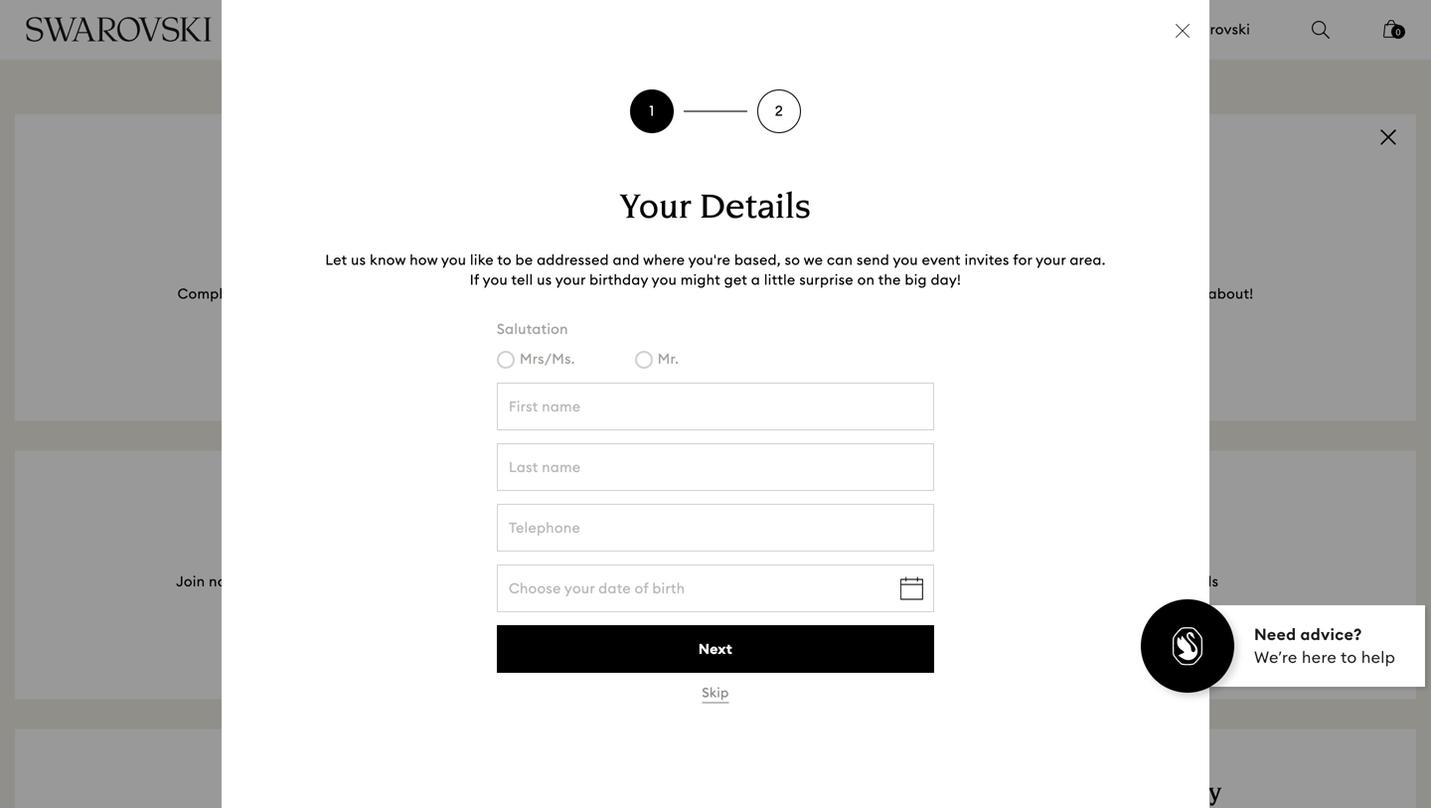 Task type: locate. For each thing, give the bounding box(es) containing it.
for down addressed
[[555, 285, 574, 303]]

receive
[[381, 285, 432, 303]]

a right area,
[[651, 285, 660, 303]]

and down can
[[838, 285, 865, 303]]

swarovski inside join now and enjoy the benefits from swarovski club link
[[435, 573, 503, 591]]

0 horizontal spatial for
[[555, 285, 574, 303]]

to inside let us know how you like to be addressed and where you're based, so we can send you event invites for your area. if you tell us your birthday you might get a little surprise on the big day!
[[497, 251, 512, 269]]

view or edit your personal account details
[[928, 573, 1219, 591]]

birthday inside let us know how you like to be addressed and where you're based, so we can send you event invites for your area. if you tell us your birthday you might get a little surprise on the big day!
[[590, 271, 648, 289]]

day!
[[931, 271, 961, 289]]

complete right mr. option
[[657, 353, 725, 371]]

birthday
[[590, 271, 648, 289], [717, 285, 776, 303]]

0 vertical spatial the
[[879, 271, 901, 289]]

complete
[[178, 285, 246, 303], [657, 353, 725, 371]]

0 horizontal spatial swarovski
[[435, 573, 503, 591]]

0 link
[[1384, 18, 1406, 52]]

swarovski right of
[[1182, 20, 1251, 38]]

for
[[1013, 251, 1033, 269], [555, 285, 574, 303]]

a
[[751, 271, 761, 289], [651, 285, 660, 303]]

to left receive
[[363, 285, 378, 303]]

you
[[441, 251, 466, 269], [893, 251, 918, 269], [483, 271, 508, 289], [652, 271, 677, 289], [1089, 285, 1114, 303]]

0 vertical spatial for
[[1013, 251, 1033, 269]]

0 horizontal spatial birthday
[[590, 271, 648, 289]]

1 horizontal spatial swarovski
[[1182, 20, 1251, 38]]

0 horizontal spatial us
[[351, 251, 366, 269]]

now
[[332, 285, 360, 303], [209, 573, 237, 591]]

a down based,
[[751, 271, 761, 289]]

First name text field
[[497, 383, 934, 430]]

surprise
[[800, 271, 854, 289], [780, 285, 834, 303]]

your
[[1036, 251, 1066, 269], [556, 271, 586, 289], [249, 285, 279, 303], [577, 285, 608, 303], [1013, 573, 1044, 591]]

1 horizontal spatial now
[[332, 285, 360, 303]]

0 horizontal spatial the
[[312, 573, 335, 591]]

details
[[700, 191, 811, 227]]

1 vertical spatial the
[[312, 573, 335, 591]]

0 vertical spatial event
[[922, 251, 961, 269]]

1 horizontal spatial the
[[879, 271, 901, 289]]

how
[[410, 251, 438, 269]]

the inside let us know how you like to be addressed and where you're based, so we can send you event invites for your area. if you tell us your birthday you might get a little surprise on the big day!
[[879, 271, 901, 289]]

you up big on the right top
[[893, 251, 918, 269]]

done!
[[745, 240, 784, 258]]

to
[[497, 251, 512, 269], [363, 285, 378, 303], [974, 285, 988, 303], [1155, 285, 1170, 303]]

event down the like
[[436, 285, 475, 303]]

1 horizontal spatial us
[[537, 271, 552, 289]]

skip
[[702, 684, 729, 701]]

area.
[[1070, 251, 1106, 269]]

to left the be
[[497, 251, 512, 269]]

1 horizontal spatial complete
[[657, 353, 725, 371]]

to left hear
[[1155, 285, 1170, 303]]

right image inside view or edit your personal account details link
[[1115, 633, 1122, 645]]

join now and enjoy the benefits from swarovski club link
[[15, 451, 701, 699]]

next
[[699, 640, 733, 658]]

enjoy
[[272, 573, 309, 591]]

1 horizontal spatial birthday
[[717, 285, 776, 303]]

be
[[516, 251, 533, 269]]

right image down from
[[394, 633, 401, 645]]

mr.
[[658, 350, 679, 368]]

sales
[[1050, 285, 1085, 303]]

edit
[[983, 573, 1010, 591]]

1 horizontal spatial for
[[1013, 251, 1033, 269]]

and left enjoy at the left bottom
[[241, 573, 268, 591]]

1 vertical spatial and
[[838, 285, 865, 303]]

us
[[351, 251, 366, 269], [537, 271, 552, 289]]

you left want
[[1089, 285, 1114, 303]]

on
[[858, 271, 875, 289]]

your down addressed
[[556, 271, 586, 289]]

2
[[775, 102, 783, 120]]

right image down account
[[1115, 633, 1122, 645]]

the
[[879, 271, 901, 289], [312, 573, 335, 591]]

right image for account
[[1115, 633, 1122, 645]]

event inside let us know how you like to be addressed and where you're based, so we can send you event invites for your area. if you tell us your birthday you might get a little surprise on the big day!
[[922, 251, 961, 269]]

1 horizontal spatial event
[[922, 251, 961, 269]]

swarovski
[[1182, 20, 1251, 38], [435, 573, 503, 591]]

birthday down where
[[590, 271, 648, 289]]

0 horizontal spatial complete
[[178, 285, 246, 303]]

let
[[325, 251, 347, 269]]

based,
[[735, 251, 781, 269]]

0 horizontal spatial right image
[[394, 633, 401, 645]]

1 horizontal spatial a
[[751, 271, 761, 289]]

get
[[724, 271, 748, 289]]

you left the like
[[441, 251, 466, 269]]

we
[[804, 251, 823, 269]]

right image for benefits
[[394, 633, 401, 645]]

birthday down based,
[[717, 285, 776, 303]]

account
[[1111, 573, 1169, 591]]

us right let
[[351, 251, 366, 269]]

1 vertical spatial complete
[[657, 353, 725, 371]]

0 vertical spatial swarovski
[[1182, 20, 1251, 38]]

for inside let us know how you like to be addressed and where you're based, so we can send you event invites for your area. if you tell us your birthday you might get a little surprise on the big day!
[[1013, 251, 1033, 269]]

for up product
[[1013, 251, 1033, 269]]

swarovski inside world of swarovski link
[[1182, 20, 1251, 38]]

event
[[922, 251, 961, 269], [436, 285, 475, 303]]

swarovski image
[[25, 17, 213, 42]]

0 horizontal spatial and
[[241, 573, 268, 591]]

complete left 'profile' on the top of the page
[[178, 285, 246, 303]]

next button
[[497, 625, 934, 673]]

want
[[1117, 285, 1152, 303]]

0 vertical spatial complete
[[178, 285, 246, 303]]

2 right image from the left
[[1115, 633, 1122, 645]]

of
[[1165, 20, 1179, 38]]

join
[[176, 573, 205, 591]]

your left 'profile' on the top of the page
[[249, 285, 279, 303]]

1 right image from the left
[[394, 633, 401, 645]]

you right if
[[483, 271, 508, 289]]

the right "on"
[[879, 271, 901, 289]]

view or edit your personal account details link
[[731, 451, 1417, 699]]

where
[[643, 251, 685, 269]]

club
[[507, 573, 539, 591]]

now down let
[[332, 285, 360, 303]]

world
[[1120, 20, 1161, 38]]

join now and enjoy the benefits from swarovski club
[[176, 573, 539, 591]]

search image image
[[1312, 21, 1330, 39]]

0 horizontal spatial now
[[209, 573, 237, 591]]

and up area,
[[613, 251, 640, 269]]

1 horizontal spatial right image
[[1115, 633, 1122, 645]]

send
[[857, 251, 890, 269]]

close image image
[[1176, 24, 1190, 38]]

0 vertical spatial us
[[351, 251, 366, 269]]

cart-mobile image image
[[1384, 20, 1400, 38]]

2 vertical spatial and
[[241, 573, 268, 591]]

1 horizontal spatial and
[[613, 251, 640, 269]]

right image
[[394, 633, 401, 645], [1115, 633, 1122, 645]]

us right tell
[[537, 271, 552, 289]]

if
[[470, 271, 479, 289]]

1
[[650, 102, 655, 120]]

event up day!
[[922, 251, 961, 269]]

0 vertical spatial now
[[332, 285, 360, 303]]

1 vertical spatial swarovski
[[435, 573, 503, 591]]

access
[[923, 285, 970, 303]]

swarovski right from
[[435, 573, 503, 591]]

details
[[1172, 573, 1219, 591]]

complete inside complete profile button
[[657, 353, 725, 371]]

Telephone telephone field
[[497, 504, 934, 552]]

the right enjoy at the left bottom
[[312, 573, 335, 591]]

now right join
[[209, 573, 237, 591]]

0 vertical spatial and
[[613, 251, 640, 269]]

right image inside join now and enjoy the benefits from swarovski club link
[[394, 633, 401, 645]]

2 horizontal spatial and
[[838, 285, 865, 303]]

invites
[[965, 251, 1010, 269]]

and
[[613, 251, 640, 269], [838, 285, 865, 303], [241, 573, 268, 591]]

1 vertical spatial now
[[209, 573, 237, 591]]

0 horizontal spatial event
[[436, 285, 475, 303]]

tell
[[511, 271, 533, 289]]

profile
[[283, 285, 328, 303]]



Task type: vqa. For each thing, say whether or not it's contained in the screenshot.
the leftmost plated
no



Task type: describe. For each thing, give the bounding box(es) containing it.
about!
[[1208, 285, 1254, 303]]

your left area.
[[1036, 251, 1066, 269]]

hear
[[1173, 285, 1205, 303]]

and inside let us know how you like to be addressed and where you're based, so we can send you event invites for your area. if you tell us your birthday you might get a little surprise on the big day!
[[613, 251, 640, 269]]

values[customerProfilingStep1FormDefinition_birthdate] text field
[[497, 564, 934, 612]]

complete for complete profile
[[657, 353, 725, 371]]

to down invites
[[974, 285, 988, 303]]

Mrs/Ms. radio
[[497, 351, 515, 369]]

almost
[[694, 240, 741, 258]]

big
[[905, 271, 927, 289]]

little
[[764, 271, 796, 289]]

from
[[399, 573, 431, 591]]

complete profile button
[[606, 339, 825, 386]]

like
[[470, 251, 494, 269]]

can
[[827, 251, 853, 269]]

personal
[[1048, 573, 1108, 591]]

a inside let us know how you like to be addressed and where you're based, so we can send you event invites for your area. if you tell us your birthday you might get a little surprise on the big day!
[[751, 271, 761, 289]]

product
[[992, 285, 1047, 303]]

let us know how you like to be addressed and where you're based, so we can send you event invites for your area. if you tell us your birthday you might get a little surprise on the big day!
[[325, 251, 1106, 289]]

Last name text field
[[497, 443, 934, 491]]

0
[[1396, 27, 1401, 37]]

addressed
[[537, 251, 609, 269]]

or
[[965, 573, 979, 591]]

invitations
[[478, 285, 551, 303]]

surprise inside let us know how you like to be addressed and where you're based, so we can send you event invites for your area. if you tell us your birthday you might get a little surprise on the big day!
[[800, 271, 854, 289]]

complete profile
[[657, 353, 774, 371]]

your
[[620, 191, 691, 227]]

special
[[664, 285, 714, 303]]

you down where
[[652, 271, 677, 289]]

so
[[785, 251, 800, 269]]

priority
[[869, 285, 919, 303]]

world of swarovski link
[[1120, 20, 1251, 39]]

might
[[681, 271, 721, 289]]

know
[[370, 251, 406, 269]]

0 horizontal spatial a
[[651, 285, 660, 303]]

mrs/ms.
[[520, 350, 575, 368]]

you're almost done!
[[648, 240, 784, 258]]

profile
[[729, 353, 774, 371]]

complete for complete your profile now to receive event invitations for your area, a special birthday surprise and priority access to product sales you want to hear about!
[[178, 285, 246, 303]]

salutation
[[497, 320, 568, 338]]

view
[[928, 573, 961, 591]]

your right the edit
[[1013, 573, 1044, 591]]

Mr. radio
[[635, 351, 653, 369]]

benefits
[[339, 573, 395, 591]]

you're
[[648, 240, 690, 258]]

complete your profile now to receive event invitations for your area, a special birthday surprise and priority access to product sales you want to hear about!
[[178, 285, 1254, 303]]

1 vertical spatial for
[[555, 285, 574, 303]]

you're
[[689, 251, 731, 269]]

area,
[[611, 285, 647, 303]]

1 vertical spatial event
[[436, 285, 475, 303]]

world of swarovski
[[1120, 20, 1251, 38]]

your details
[[620, 191, 811, 227]]

skip button
[[702, 684, 729, 703]]

live chat icon, click to open the live chat pane. image
[[1138, 596, 1431, 704]]

your left area,
[[577, 285, 608, 303]]

1 vertical spatial us
[[537, 271, 552, 289]]



